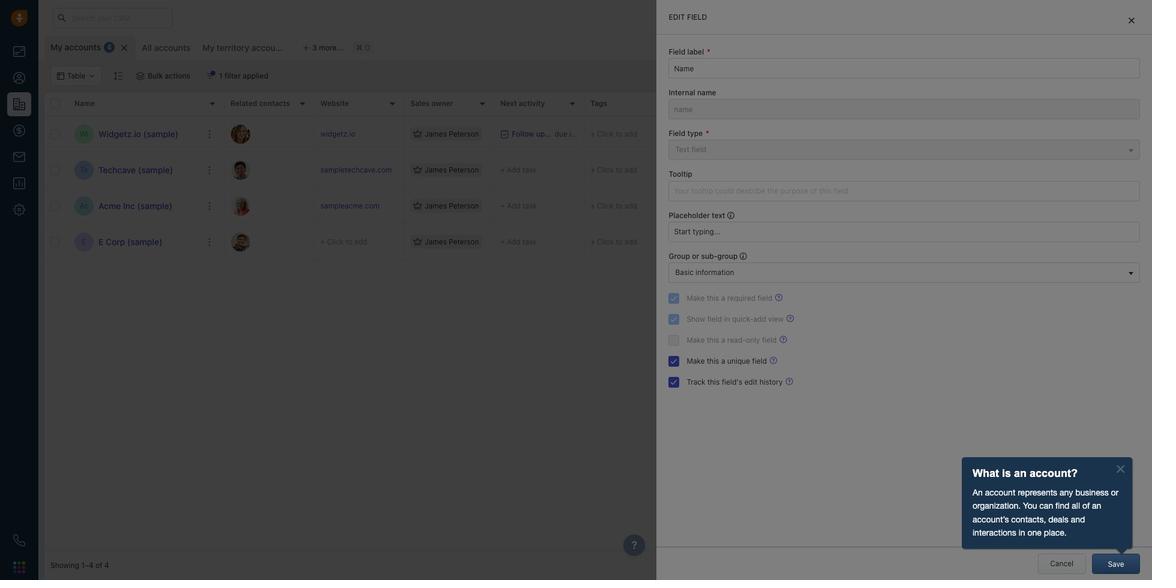 Task type: vqa. For each thing, say whether or not it's contained in the screenshot.
Your at right
no



Task type: locate. For each thing, give the bounding box(es) containing it.
accounts up applied
[[252, 43, 288, 53]]

press space to select this row. row containing acme inc (sample)
[[44, 188, 224, 224]]

field left label
[[669, 47, 686, 56]]

james for widgetz.io
[[425, 130, 447, 139]]

2 task from the top
[[523, 201, 537, 210]]

tooltip
[[669, 170, 692, 179]]

question circled image right view at right
[[787, 314, 794, 324]]

widgetz.io link
[[320, 130, 355, 139]]

3 james from the top
[[425, 202, 447, 211]]

e inside e corp (sample) "link"
[[98, 237, 103, 247]]

information
[[696, 268, 734, 277]]

press space to select this row. row
[[44, 116, 224, 152], [224, 116, 1146, 152], [44, 152, 224, 188], [224, 152, 1146, 188], [44, 188, 224, 224], [224, 188, 1146, 224], [44, 224, 224, 260], [224, 224, 1146, 260]]

related
[[230, 99, 257, 108]]

1 a from the top
[[721, 294, 725, 303]]

make down show
[[687, 336, 705, 345]]

2 vertical spatial a
[[721, 357, 725, 366]]

field for field label
[[669, 47, 686, 56]]

my for my territory accounts
[[203, 43, 215, 53]]

container_wx8msf4aqz5i3rn1 image inside bulk actions button
[[136, 72, 145, 80]]

save button
[[1092, 555, 1140, 575]]

0 vertical spatial + add task
[[501, 165, 537, 174]]

required
[[727, 294, 756, 303]]

a for unique
[[721, 357, 725, 366]]

tags
[[591, 99, 607, 108]]

1 vertical spatial question circled image
[[786, 377, 793, 387]]

3 james peterson from the top
[[425, 202, 479, 211]]

a left unique
[[721, 357, 725, 366]]

widgetz.io (sample) link
[[98, 128, 178, 140]]

1 vertical spatial add
[[507, 201, 521, 210]]

5036153947 link
[[681, 128, 724, 141]]

2 vertical spatial container_wx8msf4aqz5i3rn1 image
[[414, 202, 422, 210]]

this left unique
[[707, 357, 719, 366]]

1 vertical spatial container_wx8msf4aqz5i3rn1 image
[[414, 130, 422, 138]]

1 make from the top
[[687, 294, 705, 303]]

press space to select this row. row containing widgetz.io (sample)
[[44, 116, 224, 152]]

click
[[597, 130, 614, 139], [597, 166, 614, 175], [597, 202, 614, 211], [687, 236, 704, 245], [327, 238, 344, 247], [597, 238, 614, 247]]

techcave (sample) link
[[98, 164, 173, 176]]

acme
[[98, 201, 121, 211]]

(sample) inside "link"
[[127, 237, 162, 247]]

⌘
[[356, 43, 363, 52]]

(sample) right corp
[[127, 237, 162, 247]]

0 vertical spatial task
[[523, 165, 537, 174]]

this down information
[[707, 294, 719, 303]]

0 vertical spatial in
[[570, 129, 575, 138]]

field up text
[[669, 129, 686, 138]]

0 vertical spatial make
[[687, 294, 705, 303]]

make up track
[[687, 357, 705, 366]]

2 + add task from the top
[[501, 201, 537, 210]]

question circled image up history
[[770, 356, 777, 366]]

text field button
[[669, 140, 1140, 160]]

question circled image up view at right
[[775, 293, 783, 303]]

1 horizontal spatial e
[[98, 237, 103, 247]]

placeholder
[[669, 211, 710, 220]]

my territory accounts button
[[197, 36, 293, 60], [203, 43, 288, 53]]

edit
[[669, 13, 685, 22]]

james peterson for widgetz.io
[[425, 130, 479, 139]]

row group
[[44, 116, 224, 260], [224, 116, 1146, 260]]

accounts for all
[[154, 43, 191, 53]]

2
[[578, 129, 582, 138]]

3 + add task from the top
[[501, 237, 537, 246]]

1 + add task from the top
[[501, 165, 537, 174]]

this right track
[[708, 378, 720, 387]]

0 horizontal spatial my
[[50, 42, 62, 52]]

question circled image for view
[[787, 314, 794, 324]]

james
[[425, 130, 447, 139], [425, 166, 447, 175], [425, 202, 447, 211], [425, 238, 447, 247]]

text
[[675, 145, 690, 154]]

field label
[[669, 47, 704, 56]]

1 vertical spatial question circled image
[[780, 335, 787, 345]]

of
[[96, 562, 102, 571]]

cell for 19266520001
[[765, 152, 1146, 188]]

make
[[687, 294, 705, 303], [687, 336, 705, 345], [687, 357, 705, 366]]

add
[[507, 165, 521, 174], [507, 201, 521, 210], [507, 237, 521, 246]]

field right required on the right bottom
[[758, 294, 772, 303]]

a left required on the right bottom
[[721, 294, 725, 303]]

1 vertical spatial a
[[721, 336, 725, 345]]

4 inside my accounts 4
[[107, 43, 112, 52]]

0 vertical spatial question circled image
[[775, 293, 783, 303]]

0 horizontal spatial accounts
[[65, 42, 101, 52]]

press space to select this row. row containing 19266343001
[[224, 188, 1146, 224]]

a left read-
[[721, 336, 725, 345]]

showing
[[50, 562, 79, 571]]

e for e corp (sample)
[[98, 237, 103, 247]]

1 horizontal spatial my
[[203, 43, 215, 53]]

container_wx8msf4aqz5i3rn1 image
[[136, 72, 145, 80], [414, 130, 422, 138], [414, 202, 422, 210]]

2 make from the top
[[687, 336, 705, 345]]

all accounts
[[142, 43, 191, 53]]

4 james peterson from the top
[[425, 238, 479, 247]]

1 peterson from the top
[[449, 130, 479, 139]]

2 a from the top
[[721, 336, 725, 345]]

0 vertical spatial field
[[669, 47, 686, 56]]

Search your CRM... text field
[[53, 8, 173, 28]]

0 horizontal spatial question circled image
[[775, 293, 783, 303]]

my accounts 4
[[50, 42, 112, 52]]

quick-
[[732, 315, 754, 324]]

widgetz.io
[[98, 129, 141, 139]]

2 james from the top
[[425, 166, 447, 175]]

field right "only"
[[762, 336, 777, 345]]

container_wx8msf4aqz5i3rn1 image inside 1 filter applied button
[[206, 72, 214, 80]]

james peterson
[[425, 130, 479, 139], [425, 166, 479, 175], [425, 202, 479, 211], [425, 238, 479, 247]]

field for field type
[[669, 129, 686, 138]]

2 james peterson from the top
[[425, 166, 479, 175]]

2 add from the top
[[507, 201, 521, 210]]

1 row group from the left
[[44, 116, 224, 260]]

to
[[616, 130, 623, 139], [616, 166, 623, 175], [616, 202, 623, 211], [706, 236, 713, 245], [346, 238, 353, 247], [616, 238, 623, 247]]

unique
[[727, 357, 750, 366]]

1 vertical spatial field
[[669, 129, 686, 138]]

history
[[760, 378, 783, 387]]

dialog
[[657, 0, 1152, 581]]

4 cell from the top
[[765, 224, 1146, 260]]

0 vertical spatial a
[[721, 294, 725, 303]]

internal
[[669, 88, 695, 97]]

4 right of
[[104, 562, 109, 571]]

accounts down search your crm... text field
[[65, 42, 101, 52]]

⌘ o
[[356, 43, 370, 52]]

to for j icon
[[616, 238, 623, 247]]

1 task from the top
[[523, 165, 537, 174]]

cell
[[765, 116, 1146, 152], [765, 152, 1146, 188], [765, 188, 1146, 224], [765, 224, 1146, 260]]

5036153947
[[681, 128, 724, 137]]

2 cell from the top
[[765, 152, 1146, 188]]

2 row group from the left
[[224, 116, 1146, 260]]

3 add from the top
[[507, 237, 521, 246]]

make for make this a unique field
[[687, 357, 705, 366]]

field right unique
[[752, 357, 767, 366]]

my territory accounts
[[203, 43, 288, 53]]

3 peterson from the top
[[449, 202, 479, 211]]

3 make from the top
[[687, 357, 705, 366]]

cell for 5036153947
[[765, 116, 1146, 152]]

widgetz.io (sample)
[[98, 129, 178, 139]]

this left read-
[[707, 336, 719, 345]]

1 james peterson from the top
[[425, 130, 479, 139]]

make up show
[[687, 294, 705, 303]]

read-
[[727, 336, 746, 345]]

or
[[692, 252, 699, 261]]

1 field from the top
[[669, 47, 686, 56]]

+ add task for sampletechcave.com
[[501, 165, 537, 174]]

(sample)
[[143, 129, 178, 139], [138, 165, 173, 175], [137, 201, 172, 211], [127, 237, 162, 247]]

all accounts button
[[136, 36, 197, 60], [142, 43, 191, 53]]

19266520001
[[681, 164, 728, 173]]

+
[[591, 130, 595, 139], [501, 165, 505, 174], [591, 166, 595, 175], [501, 201, 505, 210], [591, 202, 595, 211], [681, 236, 685, 245], [501, 237, 505, 246], [320, 238, 325, 247], [591, 238, 595, 247]]

1 horizontal spatial accounts
[[154, 43, 191, 53]]

4 james from the top
[[425, 238, 447, 247]]

to for the s icon
[[616, 166, 623, 175]]

accounts
[[65, 42, 101, 52], [154, 43, 191, 53], [252, 43, 288, 53]]

(sample) right techcave
[[138, 165, 173, 175]]

0 vertical spatial 4
[[107, 43, 112, 52]]

select the group or sub-group under which the field is placed. image
[[740, 252, 747, 261]]

0 vertical spatial question circled image
[[787, 314, 794, 324]]

basic information
[[675, 268, 734, 277]]

name row
[[44, 92, 224, 116]]

0 vertical spatial container_wx8msf4aqz5i3rn1 image
[[136, 72, 145, 80]]

2 vertical spatial + add task
[[501, 237, 537, 246]]

1 vertical spatial in
[[724, 315, 730, 324]]

+ add task
[[501, 165, 537, 174], [501, 201, 537, 210], [501, 237, 537, 246]]

task for sampletechcave.com
[[523, 165, 537, 174]]

sampleacme.com link
[[320, 202, 380, 211]]

task
[[523, 165, 537, 174], [523, 201, 537, 210], [523, 237, 537, 246]]

1 vertical spatial task
[[523, 201, 537, 210]]

question circled image down view at right
[[780, 335, 787, 345]]

(sample) right the inc
[[137, 201, 172, 211]]

container_wx8msf4aqz5i3rn1 image
[[206, 72, 214, 80], [501, 130, 509, 138], [414, 166, 422, 174], [414, 238, 422, 246]]

1 james from the top
[[425, 130, 447, 139]]

james for sampleacme.com
[[425, 202, 447, 211]]

next activity
[[501, 99, 545, 108]]

in
[[570, 129, 575, 138], [724, 315, 730, 324]]

field down '5036153947' link
[[692, 145, 706, 154]]

question circled image
[[787, 314, 794, 324], [780, 335, 787, 345], [770, 356, 777, 366]]

2 vertical spatial make
[[687, 357, 705, 366]]

field
[[687, 13, 707, 22], [692, 145, 706, 154], [758, 294, 772, 303], [707, 315, 722, 324], [762, 336, 777, 345], [752, 357, 767, 366]]

track
[[687, 378, 706, 387]]

all
[[142, 43, 152, 53]]

grid containing widgetz.io (sample)
[[44, 91, 1146, 552]]

a
[[721, 294, 725, 303], [721, 336, 725, 345], [721, 357, 725, 366]]

1 add from the top
[[507, 165, 521, 174]]

1 horizontal spatial question circled image
[[786, 377, 793, 387]]

accounts right all
[[154, 43, 191, 53]]

1 cell from the top
[[765, 116, 1146, 152]]

my
[[50, 42, 62, 52], [203, 43, 215, 53]]

question circled image for make this a required field
[[775, 293, 783, 303]]

1 vertical spatial + add task
[[501, 201, 537, 210]]

4
[[107, 43, 112, 52], [104, 562, 109, 571]]

Your tooltip could describe the purpose of this field text field
[[669, 181, 1140, 201]]

grid
[[44, 91, 1146, 552]]

4 down search your crm... text field
[[107, 43, 112, 52]]

showing 1–4 of 4
[[50, 562, 109, 571]]

a for required
[[721, 294, 725, 303]]

2 peterson from the top
[[449, 166, 479, 175]]

3 a from the top
[[721, 357, 725, 366]]

2 vertical spatial add
[[507, 237, 521, 246]]

question circled image right history
[[786, 377, 793, 387]]

make this a read-only field
[[687, 336, 777, 345]]

hotspot (open by clicking or pressing space/enter) alert dialog
[[961, 458, 1135, 561]]

question circled image
[[775, 293, 783, 303], [786, 377, 793, 387]]

make this a required field
[[687, 294, 772, 303]]

1 vertical spatial make
[[687, 336, 705, 345]]

close image
[[1129, 17, 1135, 24]]

in left 2 on the right of page
[[570, 129, 575, 138]]

2 vertical spatial task
[[523, 237, 537, 246]]

0 vertical spatial add
[[507, 165, 521, 174]]

+ click to add for j image
[[591, 130, 638, 139]]

text field
[[675, 145, 706, 154]]

corp
[[106, 237, 125, 247]]

field
[[669, 47, 686, 56], [669, 129, 686, 138]]

2 field from the top
[[669, 129, 686, 138]]

your text will prompt users to fill this field with the right data image
[[727, 211, 735, 220]]

add for sampletechcave.com
[[507, 165, 521, 174]]

3 cell from the top
[[765, 188, 1146, 224]]

+ click to add for l image
[[591, 202, 638, 211]]

te
[[80, 166, 88, 175]]

this for required
[[707, 294, 719, 303]]

click for first cell from the bottom of the page
[[597, 238, 614, 247]]

in left quick- at the bottom of the page
[[724, 315, 730, 324]]

0 horizontal spatial e
[[82, 238, 86, 247]]



Task type: describe. For each thing, give the bounding box(es) containing it.
filter
[[225, 71, 241, 80]]

due
[[555, 129, 567, 138]]

l image
[[231, 197, 250, 216]]

3
[[312, 43, 317, 52]]

only
[[746, 336, 760, 345]]

my accounts link
[[50, 41, 101, 53]]

bulk actions
[[148, 71, 190, 80]]

freshworks switcher image
[[13, 562, 25, 574]]

row group containing widgetz.io (sample)
[[44, 116, 224, 260]]

task for sampleacme.com
[[523, 201, 537, 210]]

james for sampletechcave.com
[[425, 166, 447, 175]]

inc
[[123, 201, 135, 211]]

field type
[[669, 129, 703, 138]]

acme inc (sample)
[[98, 201, 172, 211]]

19266343001 link
[[681, 200, 728, 213]]

cancel
[[1050, 560, 1074, 569]]

edit
[[745, 378, 758, 387]]

group
[[669, 252, 690, 261]]

press space to select this row. row containing + click to add
[[224, 224, 1146, 260]]

container_wx8msf4aqz5i3rn1 image for sampleacme.com
[[414, 202, 422, 210]]

2 vertical spatial question circled image
[[770, 356, 777, 366]]

click for cell associated with 19266520001
[[597, 166, 614, 175]]

field's
[[722, 378, 743, 387]]

container_wx8msf4aqz5i3rn1 image for widgetz.io
[[414, 130, 422, 138]]

click for 5036153947 cell
[[597, 130, 614, 139]]

related contacts
[[230, 99, 290, 108]]

name
[[697, 88, 716, 97]]

Internal name text field
[[669, 99, 1140, 120]]

save
[[1108, 561, 1124, 570]]

bulk
[[148, 71, 163, 80]]

sales
[[411, 99, 430, 108]]

make this a unique field
[[687, 357, 767, 366]]

+ click to add for the s icon
[[591, 166, 638, 175]]

e corp (sample) link
[[98, 236, 162, 248]]

to for l image
[[616, 202, 623, 211]]

1 horizontal spatial in
[[724, 315, 730, 324]]

activity
[[519, 99, 545, 108]]

1 vertical spatial 4
[[104, 562, 109, 571]]

dialog containing edit field
[[657, 0, 1152, 581]]

website
[[320, 99, 349, 108]]

field right show
[[707, 315, 722, 324]]

1–4
[[81, 562, 94, 571]]

widgetz.io
[[320, 130, 355, 139]]

text
[[712, 211, 725, 220]]

+ add task for sampleacme.com
[[501, 201, 537, 210]]

placeholder text
[[669, 211, 725, 220]]

+ click to add for j icon
[[591, 238, 638, 247]]

days
[[584, 129, 600, 138]]

3 task from the top
[[523, 237, 537, 246]]

internal name
[[669, 88, 716, 97]]

4 peterson from the top
[[449, 238, 479, 247]]

group
[[717, 252, 738, 261]]

add inside dialog
[[754, 315, 766, 324]]

phone element
[[7, 529, 31, 553]]

field right edit
[[687, 13, 707, 22]]

acme inc (sample) link
[[98, 200, 172, 212]]

peterson for sampleacme.com
[[449, 202, 479, 211]]

type
[[688, 129, 703, 138]]

this for read-
[[707, 336, 719, 345]]

peterson for sampletechcave.com
[[449, 166, 479, 175]]

e for e
[[82, 238, 86, 247]]

question circled image for field
[[780, 335, 787, 345]]

my for my accounts 4
[[50, 42, 62, 52]]

row group containing 5036153947
[[224, 116, 1146, 260]]

a for read-
[[721, 336, 725, 345]]

phone image
[[13, 535, 25, 547]]

e corp (sample)
[[98, 237, 162, 247]]

cancel button
[[1038, 555, 1086, 575]]

accounts for my
[[65, 42, 101, 52]]

question circled image for track this field's edit history
[[786, 377, 793, 387]]

2 horizontal spatial accounts
[[252, 43, 288, 53]]

j image
[[231, 233, 250, 252]]

owner
[[432, 99, 453, 108]]

3 more... button
[[296, 40, 350, 56]]

0 horizontal spatial in
[[570, 129, 575, 138]]

track this field's edit history
[[687, 378, 783, 387]]

1 filter applied button
[[198, 66, 276, 86]]

contacts
[[259, 99, 290, 108]]

basic
[[675, 268, 694, 277]]

phone
[[681, 99, 703, 108]]

Field label text field
[[669, 58, 1140, 79]]

s image
[[231, 161, 250, 180]]

peterson for widgetz.io
[[449, 130, 479, 139]]

to for j image
[[616, 130, 623, 139]]

ac
[[80, 202, 88, 211]]

show field in quick-add view
[[687, 315, 784, 324]]

sampletechcave.com link
[[320, 166, 392, 175]]

sales owner
[[411, 99, 453, 108]]

due in 2 days
[[555, 129, 600, 138]]

add for sampleacme.com
[[507, 201, 521, 210]]

press space to select this row. row containing e corp (sample)
[[44, 224, 224, 260]]

press space to select this row. row containing 5036153947
[[224, 116, 1146, 152]]

actions
[[165, 71, 190, 80]]

make for make this a required field
[[687, 294, 705, 303]]

wi
[[80, 130, 89, 139]]

(sample) down name row
[[143, 129, 178, 139]]

cell for 19266343001
[[765, 188, 1146, 224]]

sampletechcave.com
[[320, 166, 392, 175]]

techcave (sample)
[[98, 165, 173, 175]]

james peterson for sampletechcave.com
[[425, 166, 479, 175]]

o
[[365, 43, 370, 52]]

3 more...
[[312, 43, 344, 52]]

name
[[74, 99, 95, 108]]

field inside button
[[692, 145, 706, 154]]

territory
[[217, 43, 249, 53]]

james peterson for sampleacme.com
[[425, 202, 479, 211]]

show
[[687, 315, 705, 324]]

E.g. Enter value text field
[[669, 222, 1140, 242]]

1 filter applied
[[219, 71, 268, 80]]

techcave
[[98, 165, 136, 175]]

press space to select this row. row containing techcave (sample)
[[44, 152, 224, 188]]

next
[[501, 99, 517, 108]]

this for edit
[[708, 378, 720, 387]]

this for unique
[[707, 357, 719, 366]]

j image
[[231, 125, 250, 144]]

view
[[768, 315, 784, 324]]

make for make this a read-only field
[[687, 336, 705, 345]]

19266520001 link
[[681, 164, 728, 177]]

group or sub-group
[[669, 252, 738, 261]]

edit field
[[669, 13, 707, 22]]

more...
[[319, 43, 344, 52]]

press space to select this row. row containing 19266520001
[[224, 152, 1146, 188]]

click for 19266343001 cell
[[597, 202, 614, 211]]



